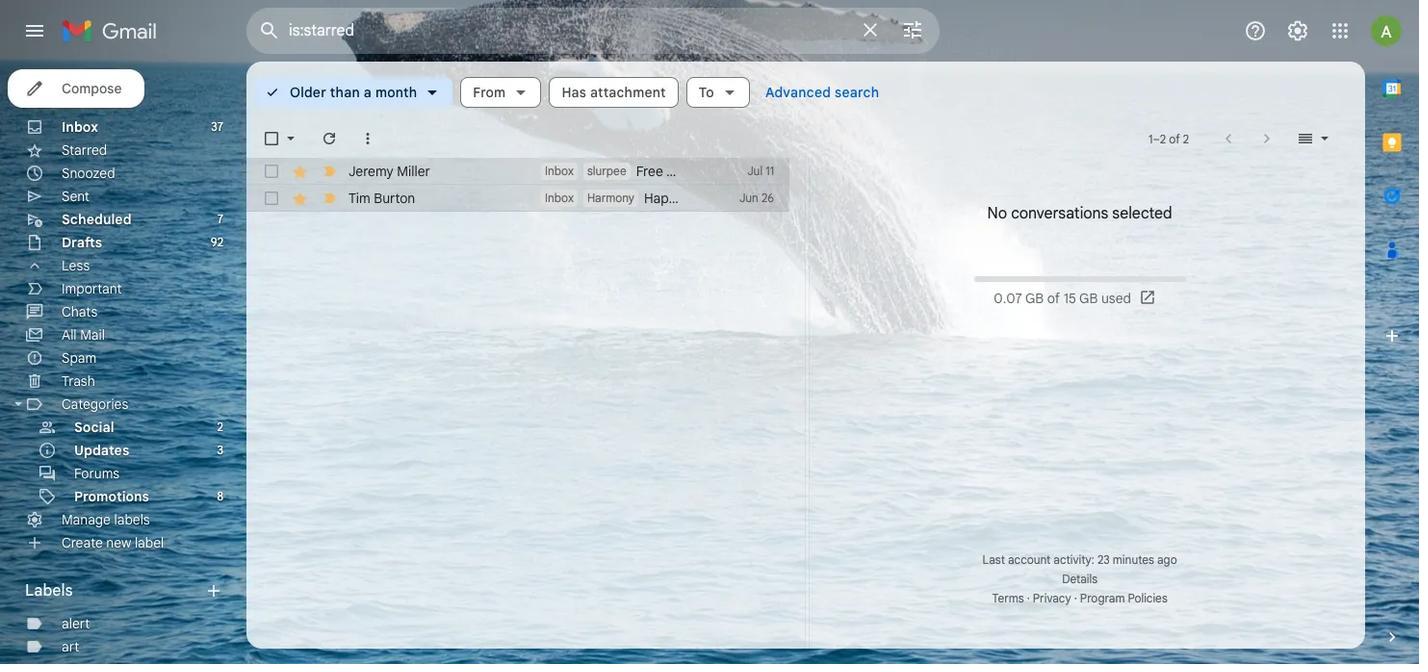 Task type: vqa. For each thing, say whether or not it's contained in the screenshot.
Older
yes



Task type: describe. For each thing, give the bounding box(es) containing it.
jul
[[748, 164, 763, 178]]

all mail
[[62, 326, 105, 344]]

drafts
[[62, 234, 102, 251]]

tim
[[349, 190, 370, 207]]

more image
[[358, 129, 377, 148]]

snoozed
[[62, 165, 115, 182]]

support image
[[1244, 19, 1267, 42]]

manage labels link
[[62, 511, 150, 529]]

jul 11
[[748, 164, 774, 178]]

categories link
[[62, 396, 128, 413]]

row containing tim burton
[[247, 185, 790, 212]]

no conversations selected
[[988, 204, 1173, 223]]

compose button
[[8, 69, 145, 108]]

toggle split pane mode image
[[1296, 129, 1315, 148]]

chats link
[[62, 303, 98, 321]]

inbox for jeremy miller
[[545, 164, 574, 178]]

art link
[[62, 638, 79, 656]]

policies
[[1128, 591, 1168, 606]]

harmony
[[587, 191, 635, 205]]

inbox link
[[62, 118, 98, 136]]

Search mail text field
[[289, 21, 847, 40]]

2
[[217, 420, 223, 434]]

row containing jeremy miller
[[247, 158, 790, 185]]

burton
[[374, 190, 415, 207]]

older than a month button
[[254, 77, 453, 108]]

spam link
[[62, 350, 97, 367]]

create new label link
[[62, 534, 164, 552]]

scheduled link
[[62, 211, 132, 228]]

eleven
[[746, 163, 786, 180]]

3
[[217, 443, 223, 457]]

promotions
[[74, 488, 149, 506]]

clear search image
[[851, 11, 890, 49]]

details link
[[1062, 572, 1098, 586]]

updates link
[[74, 442, 129, 459]]

art
[[62, 638, 79, 656]]

sent link
[[62, 188, 89, 205]]

trash link
[[62, 373, 95, 390]]

forums link
[[74, 465, 120, 482]]

used
[[1102, 290, 1131, 307]]

labels
[[25, 582, 73, 601]]

at
[[717, 163, 729, 180]]

categories
[[62, 396, 128, 413]]

manage
[[62, 511, 111, 529]]

a
[[364, 84, 372, 101]]

manage labels create new label
[[62, 511, 164, 552]]

tim burton
[[349, 190, 415, 207]]

search mail image
[[252, 13, 287, 48]]

terms
[[992, 591, 1024, 606]]

1 · from the left
[[1027, 591, 1030, 606]]

jun 26
[[740, 191, 774, 205]]

trash
[[62, 373, 95, 390]]

older than a month
[[290, 84, 417, 101]]

important
[[62, 280, 122, 298]]

selected
[[1113, 204, 1173, 223]]

to button
[[686, 77, 750, 108]]

advanced search
[[765, 84, 880, 101]]

jun
[[740, 191, 759, 205]]

birthday
[[687, 190, 739, 207]]

jeremy miller
[[349, 163, 430, 180]]

search
[[835, 84, 880, 101]]



Task type: locate. For each thing, give the bounding box(es) containing it.
drafts link
[[62, 234, 102, 251]]

2 gb from the left
[[1080, 290, 1098, 307]]

starred
[[62, 142, 107, 159]]

from
[[473, 84, 506, 101]]

·
[[1027, 591, 1030, 606], [1074, 591, 1077, 606]]

1 row from the top
[[247, 158, 790, 185]]

None checkbox
[[262, 129, 281, 148], [262, 162, 281, 181], [262, 189, 281, 208], [262, 129, 281, 148], [262, 162, 281, 181], [262, 189, 281, 208]]

7-
[[733, 163, 746, 180]]

1 vertical spatial inbox
[[545, 164, 574, 178]]

happy
[[644, 190, 684, 207]]

gb left of
[[1026, 290, 1044, 307]]

chats
[[62, 303, 98, 321]]

gb right the 15
[[1080, 290, 1098, 307]]

free
[[636, 163, 663, 180]]

compose
[[62, 80, 122, 97]]

ago
[[1158, 553, 1177, 567]]

has attachment button
[[549, 77, 679, 108]]

37
[[211, 119, 223, 134]]

social link
[[74, 419, 114, 436]]

than
[[330, 84, 360, 101]]

to
[[699, 84, 714, 101]]

labels heading
[[25, 582, 204, 601]]

advanced search button
[[758, 75, 887, 110]]

create
[[62, 534, 103, 552]]

from button
[[461, 77, 542, 108]]

0 horizontal spatial ·
[[1027, 591, 1030, 606]]

settings image
[[1287, 19, 1310, 42]]

conversations
[[1011, 204, 1109, 223]]

happy birthday
[[644, 190, 739, 207]]

promotions link
[[74, 488, 149, 506]]

main menu image
[[23, 19, 46, 42]]

label
[[135, 534, 164, 552]]

15
[[1064, 290, 1076, 307]]

jeremy
[[349, 163, 394, 180]]

7
[[217, 212, 223, 226]]

activity:
[[1054, 553, 1095, 567]]

free slurpee at 7-eleven
[[636, 163, 786, 180]]

23
[[1098, 553, 1110, 567]]

mail
[[80, 326, 105, 344]]

less
[[62, 257, 90, 274]]

slurpee
[[666, 163, 714, 180]]

last account activity: 23 minutes ago details terms · privacy · program policies
[[983, 553, 1177, 606]]

1 horizontal spatial gb
[[1080, 290, 1098, 307]]

gb
[[1026, 290, 1044, 307], [1080, 290, 1098, 307]]

month
[[375, 84, 417, 101]]

row down slurpee
[[247, 185, 790, 212]]

26
[[762, 191, 774, 205]]

scheduled
[[62, 211, 132, 228]]

alert
[[62, 615, 90, 633]]

· right 'terms'
[[1027, 591, 1030, 606]]

program policies link
[[1080, 591, 1168, 606]]

has attachment
[[562, 84, 666, 101]]

account
[[1008, 553, 1051, 567]]

11
[[766, 164, 774, 178]]

inbox up starred
[[62, 118, 98, 136]]

tab list
[[1365, 62, 1419, 595]]

of
[[1048, 290, 1060, 307]]

follow link to manage storage image
[[1139, 289, 1158, 308]]

updates
[[74, 442, 129, 459]]

spam
[[62, 350, 97, 367]]

no conversations selected main content
[[247, 62, 1365, 649]]

minutes
[[1113, 553, 1155, 567]]

inbox left harmony
[[545, 191, 574, 205]]

gmail image
[[62, 12, 167, 50]]

starred link
[[62, 142, 107, 159]]

miller
[[397, 163, 430, 180]]

None search field
[[247, 8, 940, 54]]

1 gb from the left
[[1026, 290, 1044, 307]]

advanced search options image
[[894, 11, 932, 49]]

terms link
[[992, 591, 1024, 606]]

sent
[[62, 188, 89, 205]]

all
[[62, 326, 77, 344]]

last
[[983, 553, 1005, 567]]

social
[[74, 419, 114, 436]]

row down from "dropdown button"
[[247, 158, 790, 185]]

refresh image
[[320, 129, 339, 148]]

0.07
[[994, 290, 1022, 307]]

slurpee
[[587, 164, 627, 178]]

program
[[1080, 591, 1125, 606]]

all mail link
[[62, 326, 105, 344]]

has
[[562, 84, 587, 101]]

0 horizontal spatial gb
[[1026, 290, 1044, 307]]

older
[[290, 84, 326, 101]]

inbox left slurpee
[[545, 164, 574, 178]]

labels navigation
[[0, 62, 247, 664]]

0 vertical spatial inbox
[[62, 118, 98, 136]]

92
[[211, 235, 223, 249]]

0.07 gb of 15 gb used
[[994, 290, 1131, 307]]

no
[[988, 204, 1007, 223]]

2 vertical spatial inbox
[[545, 191, 574, 205]]

inbox inside labels navigation
[[62, 118, 98, 136]]

· down details link
[[1074, 591, 1077, 606]]

row
[[247, 158, 790, 185], [247, 185, 790, 212]]

alert link
[[62, 615, 90, 633]]

1 horizontal spatial ·
[[1074, 591, 1077, 606]]

privacy link
[[1033, 591, 1071, 606]]

details
[[1062, 572, 1098, 586]]

2 row from the top
[[247, 185, 790, 212]]

inbox for tim burton
[[545, 191, 574, 205]]

inbox
[[62, 118, 98, 136], [545, 164, 574, 178], [545, 191, 574, 205]]

2 · from the left
[[1074, 591, 1077, 606]]

forums
[[74, 465, 120, 482]]

8
[[217, 489, 223, 504]]

snoozed link
[[62, 165, 115, 182]]



